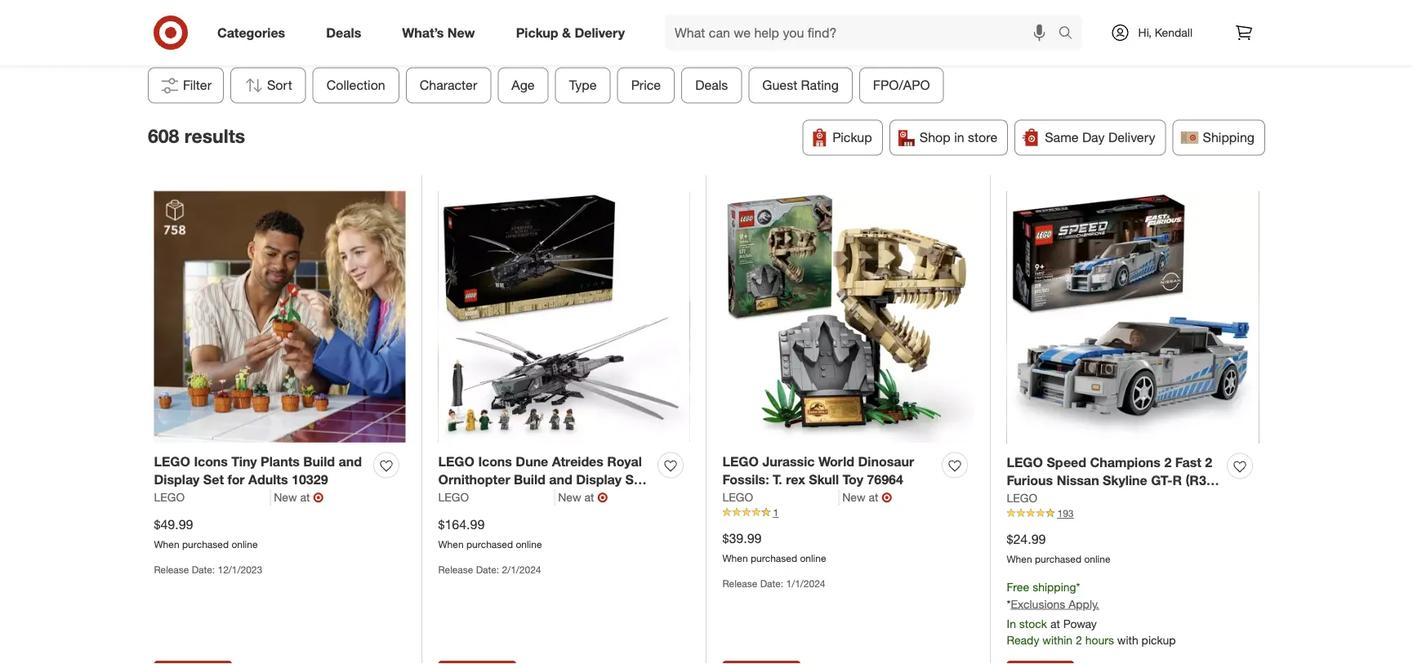 Task type: vqa. For each thing, say whether or not it's contained in the screenshot.
Questions
no



Task type: locate. For each thing, give the bounding box(es) containing it.
when
[[154, 538, 179, 551], [438, 538, 464, 551], [723, 552, 748, 565], [1007, 553, 1033, 565]]

1 horizontal spatial build
[[514, 472, 546, 488]]

lego inside lego icons tiny plants build and display set for adults 10329
[[154, 453, 190, 469]]

1 horizontal spatial delivery
[[1109, 129, 1156, 145]]

guest
[[763, 77, 798, 93]]

2 ¬ from the left
[[598, 489, 608, 505]]

pickup for pickup
[[833, 129, 872, 145]]

deals button
[[682, 67, 742, 103]]

&
[[562, 25, 571, 41]]

disney
[[793, 26, 821, 39]]

icons up 'ornithopter'
[[478, 453, 512, 469]]

2 horizontal spatial date:
[[761, 578, 784, 590]]

1 ¬ from the left
[[313, 489, 324, 505]]

and down atreides
[[549, 472, 573, 488]]

jurassic
[[763, 453, 815, 469]]

0 horizontal spatial pickup
[[516, 25, 559, 41]]

delivery right &
[[575, 25, 625, 41]]

* up apply.
[[1077, 580, 1081, 594]]

deals inside deals button
[[696, 77, 728, 93]]

display
[[154, 472, 200, 488], [576, 472, 622, 488]]

1 horizontal spatial deals
[[696, 77, 728, 93]]

date: down $49.99 when purchased online at left
[[192, 564, 215, 576]]

$39.99 when purchased online
[[723, 531, 827, 565]]

© right ltd.
[[718, 27, 723, 34]]

release down $39.99
[[723, 578, 758, 590]]

online
[[232, 538, 258, 551], [516, 538, 542, 551], [800, 552, 827, 565], [1085, 553, 1111, 565]]

1 horizontal spatial ¬
[[598, 489, 608, 505]]

build inside "lego icons dune atreides royal ornithopter build and display set 10327"
[[514, 472, 546, 488]]

set left for
[[203, 472, 224, 488]]

purchased inside $49.99 when purchased online
[[182, 538, 229, 551]]

1 horizontal spatial set
[[625, 472, 646, 488]]

0 horizontal spatial ¬
[[313, 489, 324, 505]]

0 horizontal spatial set
[[203, 472, 224, 488]]

2 new at ¬ from the left
[[558, 489, 608, 505]]

1 vertical spatial and
[[549, 472, 573, 488]]

deals
[[326, 25, 361, 41], [696, 77, 728, 93]]

2 display from the left
[[576, 472, 622, 488]]

1 vertical spatial delivery
[[1109, 129, 1156, 145]]

lego link up 1
[[723, 489, 839, 506]]

set inside lego icons tiny plants build and display set for adults 10329
[[203, 472, 224, 488]]

shipping
[[1203, 129, 1255, 145]]

pickup inside 'link'
[[516, 25, 559, 41]]

2 horizontal spatial release
[[723, 578, 758, 590]]

0 vertical spatial build
[[303, 453, 335, 469]]

icons inside lego icons tiny plants build and display set for adults 10329
[[194, 453, 228, 469]]

pickup down rating
[[833, 129, 872, 145]]

4 © from the left
[[824, 27, 828, 34]]

purchased inside $164.99 when purchased online
[[467, 538, 513, 551]]

1 vertical spatial build
[[514, 472, 546, 488]]

gt-
[[1151, 473, 1173, 489]]

release
[[154, 564, 189, 576], [438, 564, 473, 576], [723, 578, 758, 590]]

delivery inside 'link'
[[575, 25, 625, 41]]

0 horizontal spatial new at ¬
[[274, 489, 324, 505]]

1 horizontal spatial date:
[[476, 564, 499, 576]]

when inside $164.99 when purchased online
[[438, 538, 464, 551]]

0 horizontal spatial deals
[[326, 25, 361, 41]]

day
[[1083, 129, 1105, 145]]

1 icons from the left
[[194, 453, 228, 469]]

&™ right group
[[643, 26, 654, 39]]

shop
[[920, 129, 951, 145]]

0 horizontal spatial date:
[[192, 564, 215, 576]]

the
[[562, 26, 578, 39]]

pickup
[[516, 25, 559, 41], [833, 129, 872, 145]]

0 horizontal spatial display
[[154, 472, 200, 488]]

when inside $49.99 when purchased online
[[154, 538, 179, 551]]

build
[[303, 453, 335, 469], [514, 472, 546, 488]]

age button
[[498, 67, 549, 103]]

© right disney
[[824, 27, 828, 34]]

1 horizontal spatial &™
[[723, 26, 734, 39]]

exclusions
[[1011, 597, 1066, 611]]

deals down ltd.
[[696, 77, 728, 93]]

2 icons from the left
[[478, 453, 512, 469]]

when for $164.99
[[438, 538, 464, 551]]

when down $49.99
[[154, 538, 179, 551]]

date: left 2/1/2024
[[476, 564, 499, 576]]

lego link down for
[[154, 489, 271, 506]]

search button
[[1051, 15, 1091, 54]]

new at ¬
[[274, 489, 324, 505], [558, 489, 608, 505], [843, 489, 893, 505]]

pickup button
[[803, 120, 883, 156]]

$39.99
[[723, 531, 762, 547]]

delivery for same day delivery
[[1109, 129, 1156, 145]]

deals inside deals link
[[326, 25, 361, 41]]

online up apply.
[[1085, 553, 1111, 565]]

ornithopter
[[438, 472, 510, 488]]

delivery
[[575, 25, 625, 41], [1109, 129, 1156, 145]]

0 vertical spatial and
[[339, 453, 362, 469]]

new for lego icons tiny plants build and display set for adults 10329
[[274, 490, 297, 505]]

*
[[1077, 580, 1081, 594], [1007, 597, 1011, 611]]

dune
[[516, 453, 549, 469]]

online inside $49.99 when purchased online
[[232, 538, 258, 551]]

lego link for rex
[[723, 489, 839, 506]]

delivery inside button
[[1109, 129, 1156, 145]]

3 ¬ from the left
[[882, 489, 893, 505]]

ltd.
[[700, 26, 715, 39]]

collection
[[327, 77, 386, 93]]

when down $39.99
[[723, 552, 748, 565]]

2 horizontal spatial new at ¬
[[843, 489, 893, 505]]

set down royal
[[625, 472, 646, 488]]

$164.99 when purchased online
[[438, 517, 542, 551]]

¬ down royal
[[598, 489, 608, 505]]

new down the adults
[[274, 490, 297, 505]]

0 horizontal spatial and
[[339, 453, 362, 469]]

© right (s23)
[[788, 27, 793, 34]]

new right what's
[[448, 25, 475, 41]]

character
[[420, 77, 478, 93]]

2 horizontal spatial 2
[[1205, 454, 1213, 470]]

lego
[[580, 26, 606, 39], [154, 453, 190, 469], [438, 453, 475, 469], [723, 453, 759, 469], [1007, 454, 1043, 470], [154, 490, 185, 505], [438, 490, 469, 505], [723, 490, 753, 505], [1007, 491, 1038, 505]]

lego icons tiny plants build and display set for adults 10329 image
[[154, 191, 406, 443], [154, 191, 406, 443]]

¬ down 10329
[[313, 489, 324, 505]]

3 new at ¬ from the left
[[843, 489, 893, 505]]

1 set from the left
[[203, 472, 224, 488]]

0 horizontal spatial release
[[154, 564, 189, 576]]

same day delivery button
[[1015, 120, 1166, 156]]

0 horizontal spatial build
[[303, 453, 335, 469]]

lego speed champions 2 fast 2 furious nissan skyline gt-r (r34) 76917 image
[[1007, 191, 1260, 444], [1007, 191, 1260, 444]]

&™ right ltd.
[[723, 26, 734, 39]]

online inside the $39.99 when purchased online
[[800, 552, 827, 565]]

icons inside "lego icons dune atreides royal ornithopter build and display set 10327"
[[478, 453, 512, 469]]

what's new
[[402, 25, 475, 41]]

2023
[[537, 26, 559, 39], [828, 26, 850, 39]]

2 inside free shipping * * exclusions apply. in stock at  poway ready within 2 hours with pickup
[[1076, 633, 1082, 647]]

display down atreides
[[576, 472, 622, 488]]

2
[[1165, 454, 1172, 470], [1205, 454, 1213, 470], [1076, 633, 1082, 647]]

fast
[[1176, 454, 1202, 470]]

2023 left marvel
[[828, 26, 850, 39]]

display up $49.99
[[154, 472, 200, 488]]

at down 76964
[[869, 490, 879, 505]]

0 horizontal spatial icons
[[194, 453, 228, 469]]

pickup left &
[[516, 25, 559, 41]]

0 vertical spatial *
[[1077, 580, 1081, 594]]

new at ¬ down toy
[[843, 489, 893, 505]]

pickup & delivery link
[[502, 15, 646, 51]]

date: left 1/1/2024
[[761, 578, 784, 590]]

1 vertical spatial deals
[[696, 77, 728, 93]]

online up 12/1/2023
[[232, 538, 258, 551]]

poway
[[1064, 617, 1097, 631]]

release date: 12/1/2023
[[154, 564, 262, 576]]

What can we help you find? suggestions appear below search field
[[665, 15, 1063, 51]]

display inside lego icons tiny plants build and display set for adults 10329
[[154, 472, 200, 488]]

rex
[[786, 472, 806, 488]]

online inside $24.99 when purchased online
[[1085, 553, 1111, 565]]

1 horizontal spatial new at ¬
[[558, 489, 608, 505]]

2 © from the left
[[718, 27, 723, 34]]

0 horizontal spatial delivery
[[575, 25, 625, 41]]

purchased inside the $39.99 when purchased online
[[751, 552, 798, 565]]

1 horizontal spatial *
[[1077, 580, 1081, 594]]

when down $164.99 on the bottom left
[[438, 538, 464, 551]]

2023 left &
[[537, 26, 559, 39]]

what's
[[402, 25, 444, 41]]

release down $164.99 on the bottom left
[[438, 564, 473, 576]]

categories
[[217, 25, 285, 41]]

lego link for build
[[438, 489, 555, 506]]

* down free
[[1007, 597, 1011, 611]]

same day delivery
[[1045, 129, 1156, 145]]

icons
[[194, 453, 228, 469], [478, 453, 512, 469]]

hi, kendall
[[1139, 25, 1193, 40]]

2 set from the left
[[625, 472, 646, 488]]

¬
[[313, 489, 324, 505], [598, 489, 608, 505], [882, 489, 893, 505]]

lego icons dune atreides royal ornithopter build and display set 10327 image
[[438, 191, 690, 443], [438, 191, 690, 443]]

lego link
[[154, 489, 271, 506], [438, 489, 555, 506], [723, 489, 839, 506], [1007, 490, 1038, 507]]

© left &
[[533, 27, 537, 34]]

2 down poway
[[1076, 633, 1082, 647]]

group
[[609, 26, 635, 39]]

when inside the $39.99 when purchased online
[[723, 552, 748, 565]]

online inside $164.99 when purchased online
[[516, 538, 542, 551]]

lego link for display
[[154, 489, 271, 506]]

purchased up release date: 1/1/2024
[[751, 552, 798, 565]]

pickup for pickup & delivery
[[516, 25, 559, 41]]

lego link down furious
[[1007, 490, 1038, 507]]

release for $49.99
[[154, 564, 189, 576]]

new at ¬ down 10329
[[274, 489, 324, 505]]

build down dune
[[514, 472, 546, 488]]

1 horizontal spatial pickup
[[833, 129, 872, 145]]

date: for $49.99
[[192, 564, 215, 576]]

online up 2/1/2024
[[516, 538, 542, 551]]

purchased up release date: 12/1/2023
[[182, 538, 229, 551]]

0 vertical spatial delivery
[[575, 25, 625, 41]]

1 horizontal spatial icons
[[478, 453, 512, 469]]

purchased inside $24.99 when purchased online
[[1035, 553, 1082, 565]]

lego icons dune atreides royal ornithopter build and display set 10327
[[438, 453, 646, 507]]

1 new at ¬ from the left
[[274, 489, 324, 505]]

purchased for $24.99
[[1035, 553, 1082, 565]]

and right plants
[[339, 453, 362, 469]]

2 up gt-
[[1165, 454, 1172, 470]]

same
[[1045, 129, 1079, 145]]

608 results
[[148, 124, 245, 147]]

dinosaur
[[858, 453, 914, 469]]

sort
[[267, 77, 292, 93]]

new up 1 link
[[843, 490, 866, 505]]

2 up the (r34) at the right
[[1205, 454, 1213, 470]]

fpo/apo button
[[860, 67, 944, 103]]

0 horizontal spatial &™
[[643, 26, 654, 39]]

release for $39.99
[[723, 578, 758, 590]]

speed
[[1047, 454, 1087, 470]]

when for $24.99
[[1007, 553, 1033, 565]]

when for $49.99
[[154, 538, 179, 551]]

1 display from the left
[[154, 472, 200, 488]]

¬ for 76964
[[882, 489, 893, 505]]

1 horizontal spatial display
[[576, 472, 622, 488]]

tiny
[[231, 453, 257, 469]]

2 horizontal spatial ¬
[[882, 489, 893, 505]]

adults
[[248, 472, 288, 488]]

0 horizontal spatial 2
[[1076, 633, 1082, 647]]

icons up for
[[194, 453, 228, 469]]

release date: 1/1/2024
[[723, 578, 826, 590]]

for
[[228, 472, 245, 488]]

build inside lego icons tiny plants build and display set for adults 10329
[[303, 453, 335, 469]]

when inside $24.99 when purchased online
[[1007, 553, 1033, 565]]

at up "within"
[[1051, 617, 1060, 631]]

at
[[300, 490, 310, 505], [585, 490, 594, 505], [869, 490, 879, 505], [1051, 617, 1060, 631]]

online up 1/1/2024
[[800, 552, 827, 565]]

lego jurassic world dinosaur fossils: t. rex skull toy 76964 image
[[723, 191, 974, 443], [723, 191, 974, 443]]

0 horizontal spatial 2023
[[537, 26, 559, 39]]

at for adults
[[300, 490, 310, 505]]

purchased up release date: 2/1/2024
[[467, 538, 513, 551]]

0 vertical spatial pickup
[[516, 25, 559, 41]]

and
[[339, 453, 362, 469], [549, 472, 573, 488]]

and inside "lego icons dune atreides royal ornithopter build and display set 10327"
[[549, 472, 573, 488]]

1 vertical spatial pickup
[[833, 129, 872, 145]]

1 horizontal spatial 2023
[[828, 26, 850, 39]]

¬ down 76964
[[882, 489, 893, 505]]

new down atreides
[[558, 490, 581, 505]]

release down $49.99
[[154, 564, 189, 576]]

type button
[[555, 67, 611, 103]]

1 horizontal spatial release
[[438, 564, 473, 576]]

0 vertical spatial deals
[[326, 25, 361, 41]]

at down 10329
[[300, 490, 310, 505]]

build up 10329
[[303, 453, 335, 469]]

purchased up 'shipping'
[[1035, 553, 1082, 565]]

at for set
[[585, 490, 594, 505]]

pickup inside button
[[833, 129, 872, 145]]

when down $24.99
[[1007, 553, 1033, 565]]

apply.
[[1069, 597, 1100, 611]]

set
[[203, 472, 224, 488], [625, 472, 646, 488]]

delivery for pickup & delivery
[[575, 25, 625, 41]]

1 horizontal spatial and
[[549, 472, 573, 488]]

furious
[[1007, 473, 1053, 489]]

new at ¬ down atreides
[[558, 489, 608, 505]]

1 vertical spatial *
[[1007, 597, 1011, 611]]

new at ¬ for 76964
[[843, 489, 893, 505]]

lego link down 'ornithopter'
[[438, 489, 555, 506]]

display inside "lego icons dune atreides royal ornithopter build and display set 10327"
[[576, 472, 622, 488]]

at down atreides
[[585, 490, 594, 505]]

delivery right day at the top right
[[1109, 129, 1156, 145]]

&™
[[643, 26, 654, 39], [723, 26, 734, 39]]

deals up 'collection'
[[326, 25, 361, 41]]



Task type: describe. For each thing, give the bounding box(es) containing it.
set inside "lego icons dune atreides royal ornithopter build and display set 10327"
[[625, 472, 646, 488]]

(r34)
[[1186, 473, 1218, 489]]

with
[[1118, 633, 1139, 647]]

toy
[[843, 472, 864, 488]]

shop in store
[[920, 129, 998, 145]]

1/1/2024
[[786, 578, 826, 590]]

store
[[968, 129, 998, 145]]

release for $164.99
[[438, 564, 473, 576]]

deals for deals link
[[326, 25, 361, 41]]

76917
[[1007, 492, 1043, 507]]

lego speed champions 2 fast 2 furious nissan skyline gt-r (r34) 76917
[[1007, 454, 1218, 507]]

193
[[1058, 507, 1074, 520]]

price button
[[618, 67, 675, 103]]

new for lego icons dune atreides royal ornithopter build and display set 10327
[[558, 490, 581, 505]]

online for $49.99
[[232, 538, 258, 551]]

new at ¬ for adults
[[274, 489, 324, 505]]

atreides
[[552, 453, 604, 469]]

within
[[1043, 633, 1073, 647]]

wbei.
[[737, 26, 762, 39]]

release date: 2/1/2024
[[438, 564, 541, 576]]

lego jurassic world dinosaur fossils: t. rex skull toy 76964
[[723, 453, 914, 488]]

lego jurassic world dinosaur fossils: t. rex skull toy 76964 link
[[723, 452, 936, 489]]

new at ¬ for set
[[558, 489, 608, 505]]

deals link
[[312, 15, 382, 51]]

shipping
[[1033, 580, 1077, 594]]

in
[[1007, 617, 1016, 631]]

$49.99 when purchased online
[[154, 517, 258, 551]]

¬ for set
[[598, 489, 608, 505]]

at for 76964
[[869, 490, 879, 505]]

character button
[[406, 67, 491, 103]]

$164.99
[[438, 517, 485, 533]]

purchased for $164.99
[[467, 538, 513, 551]]

12/1/2023
[[218, 564, 262, 576]]

pickup
[[1142, 633, 1176, 647]]

2 2023 from the left
[[828, 26, 850, 39]]

categories link
[[203, 15, 306, 51]]

lego icons tiny plants build and display set for adults 10329 link
[[154, 452, 367, 489]]

hi,
[[1139, 25, 1152, 40]]

193 link
[[1007, 507, 1260, 521]]

2 &™ from the left
[[723, 26, 734, 39]]

$49.99
[[154, 517, 193, 533]]

world
[[819, 453, 855, 469]]

r
[[1173, 473, 1182, 489]]

76964
[[867, 472, 904, 488]]

rating
[[801, 77, 839, 93]]

lego inside "lego icons dune atreides royal ornithopter build and display set 10327"
[[438, 453, 475, 469]]

filter
[[183, 77, 212, 93]]

fpo/apo
[[873, 77, 931, 93]]

icons for display
[[194, 453, 228, 469]]

1 2023 from the left
[[537, 26, 559, 39]]

stock
[[1020, 617, 1048, 631]]

free shipping * * exclusions apply. in stock at  poway ready within 2 hours with pickup
[[1007, 580, 1176, 647]]

t.
[[773, 472, 783, 488]]

and inside lego icons tiny plants build and display set for adults 10329
[[339, 453, 362, 469]]

in
[[954, 129, 965, 145]]

age
[[512, 77, 535, 93]]

at inside free shipping * * exclusions apply. in stock at  poway ready within 2 hours with pickup
[[1051, 617, 1060, 631]]

pickup & delivery
[[516, 25, 625, 41]]

shipping button
[[1173, 120, 1266, 156]]

608
[[148, 124, 179, 147]]

$24.99 when purchased online
[[1007, 532, 1111, 565]]

1 link
[[723, 506, 974, 520]]

date: for $39.99
[[761, 578, 784, 590]]

plants
[[261, 453, 300, 469]]

skull
[[809, 472, 839, 488]]

¬ for adults
[[313, 489, 324, 505]]

kendall
[[1155, 25, 1193, 40]]

lucasfilm
[[657, 26, 697, 39]]

10329
[[292, 472, 328, 488]]

1 &™ from the left
[[643, 26, 654, 39]]

deals for deals button
[[696, 77, 728, 93]]

3 © from the left
[[788, 27, 793, 34]]

lego icons dune atreides royal ornithopter build and display set 10327 link
[[438, 452, 652, 507]]

© 2023 the lego group &™ lucasfilm ltd. © &™ wbei. (s23) © disney © 2023 marvel
[[533, 26, 881, 39]]

purchased for $49.99
[[182, 538, 229, 551]]

shop in store button
[[890, 120, 1008, 156]]

lego inside lego jurassic world dinosaur fossils: t. rex skull toy 76964
[[723, 453, 759, 469]]

type
[[569, 77, 597, 93]]

purchased for $39.99
[[751, 552, 798, 565]]

free
[[1007, 580, 1030, 594]]

collection button
[[313, 67, 399, 103]]

10327
[[438, 491, 475, 507]]

online for $39.99
[[800, 552, 827, 565]]

champions
[[1090, 454, 1161, 470]]

when for $39.99
[[723, 552, 748, 565]]

online for $24.99
[[1085, 553, 1111, 565]]

sort button
[[231, 67, 306, 103]]

0 horizontal spatial *
[[1007, 597, 1011, 611]]

1 © from the left
[[533, 27, 537, 34]]

what's new link
[[388, 15, 496, 51]]

1 horizontal spatial 2
[[1165, 454, 1172, 470]]

icons for build
[[478, 453, 512, 469]]

hours
[[1086, 633, 1114, 647]]

ready
[[1007, 633, 1040, 647]]

filter button
[[148, 67, 224, 103]]

$24.99
[[1007, 532, 1046, 548]]

online for $164.99
[[516, 538, 542, 551]]

lego icons tiny plants build and display set for adults 10329
[[154, 453, 362, 488]]

new for lego jurassic world dinosaur fossils: t. rex skull toy 76964
[[843, 490, 866, 505]]

date: for $164.99
[[476, 564, 499, 576]]

royal
[[607, 453, 642, 469]]

fossils:
[[723, 472, 769, 488]]

lego inside lego speed champions 2 fast 2 furious nissan skyline gt-r (r34) 76917
[[1007, 454, 1043, 470]]



